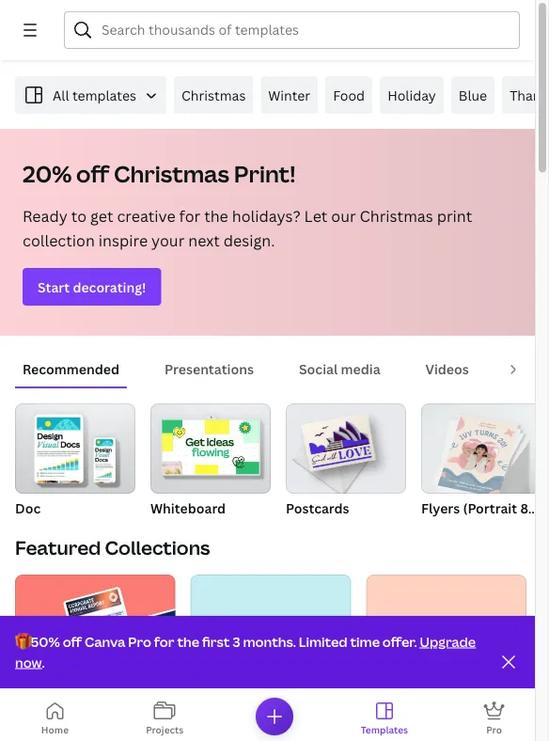 Task type: locate. For each thing, give the bounding box(es) containing it.
the complete thanksgiving s link
[[366, 703, 550, 724]]

videos button
[[419, 351, 477, 387]]

upgrade
[[420, 633, 476, 651]]

upgrade now
[[15, 633, 476, 672]]

our
[[332, 206, 356, 226]]

71
[[366, 725, 378, 741]]

social media
[[299, 360, 381, 378]]

for up next
[[179, 206, 201, 226]]

items down digital
[[31, 725, 61, 741]]

presentations button
[[157, 351, 262, 387]]

postcards
[[286, 499, 350, 517]]

the left the first
[[177, 633, 200, 651]]

items right 71
[[381, 725, 411, 741]]

1 horizontal spatial for
[[179, 206, 201, 226]]

templates up projects at the left of page
[[156, 705, 222, 722]]

media
[[341, 360, 381, 378]]

templates inside "digital annual report templates 25 items"
[[156, 705, 222, 722]]

flyer (portrait 8.5 × 11 in) image
[[422, 404, 542, 494], [438, 415, 519, 498]]

christmas right our
[[360, 206, 434, 226]]

report
[[108, 705, 152, 722]]

0 horizontal spatial templates
[[156, 705, 222, 722]]

digital annual report templates link
[[15, 703, 222, 724]]

limited
[[299, 633, 348, 651]]

christmas left winter
[[182, 86, 246, 104]]

projects button
[[110, 697, 220, 742]]

0 horizontal spatial pro
[[128, 633, 152, 651]]

winter link
[[261, 76, 318, 114]]

2 vertical spatial christmas
[[360, 206, 434, 226]]

templates down the
[[361, 724, 408, 737]]

0 vertical spatial for
[[179, 206, 201, 226]]

templates inside button
[[361, 724, 408, 737]]

postcard image
[[286, 404, 407, 494], [302, 414, 377, 472]]

0 vertical spatial pro
[[128, 633, 152, 651]]

holiday
[[388, 86, 437, 104]]

p
[[549, 360, 550, 378]]

1 vertical spatial for
[[154, 633, 175, 651]]

None search field
[[64, 11, 521, 49]]

ready, set, retail! link
[[191, 703, 351, 724]]

now
[[15, 654, 42, 672]]

christmas
[[182, 86, 246, 104], [114, 159, 230, 189], [360, 206, 434, 226]]

20%
[[23, 159, 72, 189]]

the up next
[[204, 206, 229, 226]]

all
[[53, 86, 69, 104]]

flyers (portrait 8.5 ×
[[422, 499, 550, 517]]

whiteboard image
[[151, 404, 271, 494], [162, 420, 259, 475]]

to
[[71, 206, 87, 226]]

let
[[305, 206, 328, 226]]

doc link
[[15, 404, 136, 521]]

the complete thanksgiving s 71 items
[[366, 705, 550, 741]]

videos
[[426, 360, 470, 378]]

items inside "digital annual report templates 25 items"
[[31, 725, 61, 741]]

1 horizontal spatial pro
[[487, 724, 503, 737]]

1 vertical spatial pro
[[487, 724, 503, 737]]

1 vertical spatial christmas
[[114, 159, 230, 189]]

0 horizontal spatial items
[[31, 725, 61, 741]]

holiday link
[[380, 76, 444, 114]]

the
[[204, 206, 229, 226], [177, 633, 200, 651]]

first
[[202, 633, 230, 651]]

retail!
[[265, 705, 306, 722]]

pro right canva
[[128, 633, 152, 651]]

whiteboard link
[[151, 404, 271, 521]]

1 vertical spatial templates
[[361, 724, 408, 737]]

1 horizontal spatial templates
[[361, 724, 408, 737]]

start decorating!
[[38, 278, 146, 296]]

set,
[[236, 705, 262, 722]]

pro down "thanksgiving"
[[487, 724, 503, 737]]

blue link
[[452, 76, 495, 114]]

doc image
[[15, 404, 136, 494], [15, 404, 136, 494]]

flyers
[[422, 499, 461, 517]]

0 vertical spatial the
[[204, 206, 229, 226]]

print!
[[234, 159, 296, 189]]

templates
[[156, 705, 222, 722], [361, 724, 408, 737]]

0 vertical spatial templates
[[156, 705, 222, 722]]

pro
[[128, 633, 152, 651], [487, 724, 503, 737]]

for left the first
[[154, 633, 175, 651]]

items inside the complete thanksgiving s 71 items
[[381, 725, 411, 741]]

canva
[[85, 633, 126, 651]]

templates button
[[330, 697, 440, 742]]

off right 50%
[[63, 633, 82, 651]]

1 items from the left
[[31, 725, 61, 741]]

ready to get creative for the holidays? let our christmas print collection inspire your next design.
[[23, 206, 473, 251]]

christmas up creative
[[114, 159, 230, 189]]

1 horizontal spatial items
[[381, 725, 411, 741]]

off up get on the top of the page
[[76, 159, 109, 189]]

1 horizontal spatial the
[[204, 206, 229, 226]]

(portrait
[[464, 499, 518, 517]]

digital
[[15, 705, 57, 722]]

presentations
[[165, 360, 254, 378]]

thanks
[[510, 86, 550, 104]]

digital annual report templates 25 items
[[15, 705, 222, 741]]

food link
[[326, 76, 373, 114]]

home
[[41, 724, 69, 737]]

blue
[[459, 86, 488, 104]]

postcard image inside postcards link
[[302, 414, 377, 472]]

off
[[76, 159, 109, 189], [63, 633, 82, 651]]

the
[[366, 705, 390, 722]]

1 vertical spatial the
[[177, 633, 200, 651]]

for
[[179, 206, 201, 226], [154, 633, 175, 651]]

doc
[[15, 499, 41, 517]]

flyers (portrait 8.5 × link
[[422, 404, 550, 521]]

2 items from the left
[[381, 725, 411, 741]]

christmas link
[[174, 76, 254, 114]]



Task type: describe. For each thing, give the bounding box(es) containing it.
all templates button
[[15, 76, 167, 114]]

items for the
[[381, 725, 411, 741]]

25
[[15, 725, 28, 741]]

for inside ready to get creative for the holidays? let our christmas print collection inspire your next design.
[[179, 206, 201, 226]]

templates
[[72, 86, 136, 104]]

0 horizontal spatial the
[[177, 633, 200, 651]]

ready,
[[191, 705, 233, 722]]

creative
[[117, 206, 176, 226]]

start decorating! link
[[23, 268, 161, 306]]

thanksgiving
[[459, 705, 543, 722]]

whiteboard
[[151, 499, 226, 517]]

print p button
[[507, 351, 550, 387]]

50%
[[31, 633, 60, 651]]

recommended
[[23, 360, 120, 378]]

annual
[[60, 705, 105, 722]]

print p
[[515, 360, 550, 378]]

s
[[546, 705, 550, 722]]

winter
[[269, 86, 311, 104]]

.
[[42, 654, 45, 672]]

3
[[233, 633, 241, 651]]

ready
[[23, 206, 68, 226]]

pro button
[[440, 697, 550, 742]]

print
[[437, 206, 473, 226]]

8.5
[[521, 499, 540, 517]]

items for digital
[[31, 725, 61, 741]]

holidays?
[[232, 206, 301, 226]]

print
[[515, 360, 546, 378]]

recommended button
[[15, 351, 127, 387]]

Search search field
[[102, 12, 508, 48]]

home button
[[0, 697, 110, 742]]

complete
[[393, 705, 456, 722]]

0 horizontal spatial for
[[154, 633, 175, 651]]

thanks link
[[503, 76, 550, 114]]

pro inside button
[[487, 724, 503, 737]]

ready, set, retail!
[[191, 705, 306, 722]]

food
[[333, 86, 365, 104]]

whiteboard image inside whiteboard link
[[162, 420, 259, 475]]

postcards link
[[286, 404, 407, 521]]

next
[[188, 231, 220, 251]]

featured
[[15, 535, 101, 561]]

start
[[38, 278, 70, 296]]

1 vertical spatial off
[[63, 633, 82, 651]]

projects
[[146, 724, 184, 737]]

upgrade now button
[[15, 633, 476, 672]]

offer.
[[383, 633, 418, 651]]

20% off christmas print!
[[23, 159, 296, 189]]

all templates
[[53, 86, 136, 104]]

decorating!
[[73, 278, 146, 296]]

0 vertical spatial off
[[76, 159, 109, 189]]

the inside ready to get creative for the holidays? let our christmas print collection inspire your next design.
[[204, 206, 229, 226]]

social media button
[[292, 351, 388, 387]]

christmas inside ready to get creative for the holidays? let our christmas print collection inspire your next design.
[[360, 206, 434, 226]]

time
[[351, 633, 380, 651]]

×
[[543, 499, 550, 517]]

months.
[[243, 633, 297, 651]]

0 vertical spatial christmas
[[182, 86, 246, 104]]

inspire
[[99, 231, 148, 251]]

design.
[[224, 231, 275, 251]]

featured collections
[[15, 535, 210, 561]]

collection
[[23, 231, 95, 251]]

🎁
[[15, 633, 28, 651]]

collections
[[105, 535, 210, 561]]

get
[[90, 206, 113, 226]]

social
[[299, 360, 338, 378]]



Task type: vqa. For each thing, say whether or not it's contained in the screenshot.
the Social media button
yes



